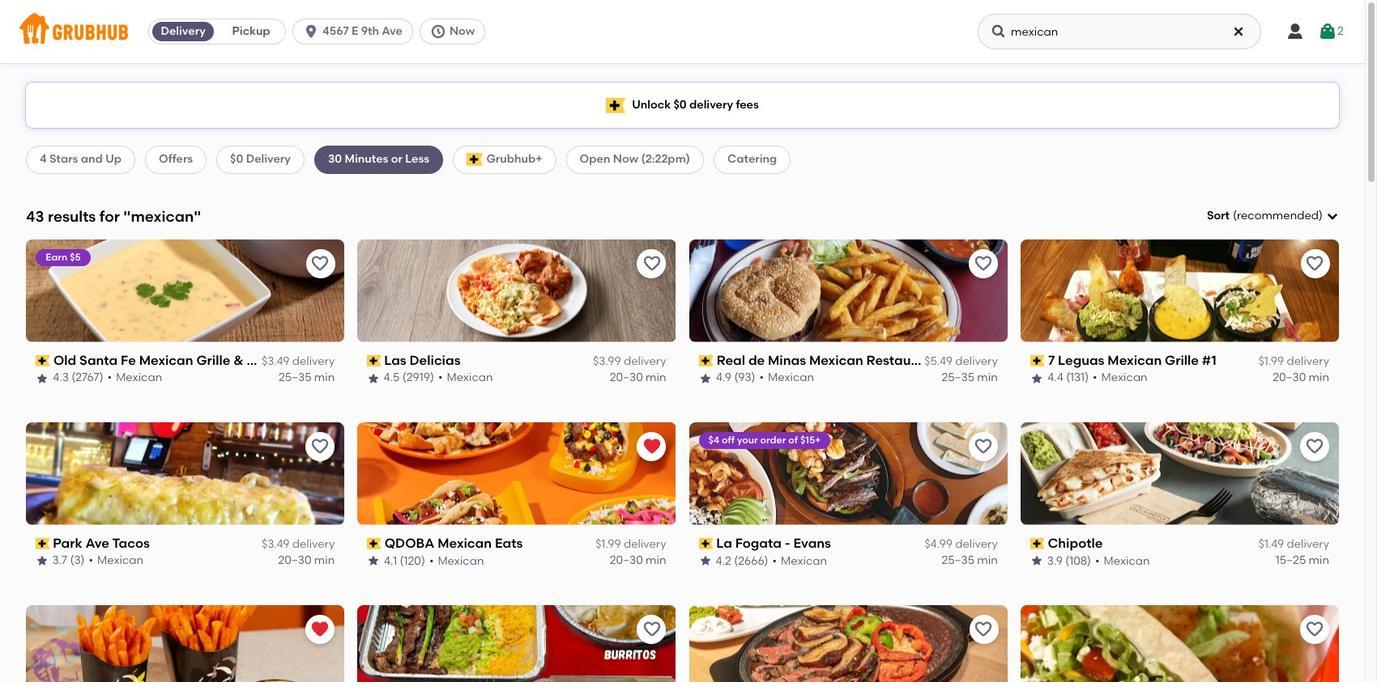 Task type: locate. For each thing, give the bounding box(es) containing it.
order
[[760, 435, 786, 446]]

1 horizontal spatial delivery
[[246, 153, 291, 166]]

or
[[391, 153, 403, 166]]

evans
[[794, 536, 831, 551]]

delivery for chipotle
[[1287, 538, 1330, 552]]

subscription pass image for old
[[36, 356, 50, 367]]

delivery left 30
[[246, 153, 291, 166]]

up
[[105, 153, 122, 166]]

save this restaurant button for park ave tacos logo
[[306, 432, 335, 462]]

subscription pass image for qdoba mexican eats
[[367, 539, 382, 550]]

old santa fe mexican grille & bar
[[53, 353, 269, 368]]

svg image inside 2 button
[[1318, 22, 1338, 41]]

• mexican for fogata
[[773, 554, 827, 568]]

subscription pass image for las
[[367, 356, 382, 367]]

subscription pass image left the la in the bottom right of the page
[[699, 539, 713, 550]]

taco bell logo image
[[26, 606, 344, 683]]

star icon image for real
[[699, 372, 712, 385]]

saved restaurant button for taco bell logo
[[306, 615, 335, 645]]

mexican down 7 leguas mexican grille #1 at the bottom of page
[[1101, 371, 1147, 385]]

20–30
[[610, 371, 643, 385], [1273, 371, 1306, 385], [278, 554, 312, 568], [610, 554, 643, 568]]

delivery button
[[149, 19, 217, 45]]

1 $3.49 from the top
[[262, 355, 290, 369]]

$0
[[674, 98, 687, 112], [230, 153, 243, 166]]

30 minutes or less
[[328, 153, 430, 166]]

star icon image left 4.4 on the bottom right of page
[[1030, 372, 1043, 385]]

subscription pass image left "chipotle"
[[1030, 539, 1045, 550]]

mexican down qdoba mexican eats
[[438, 554, 484, 568]]

1 $3.49 delivery from the top
[[262, 355, 335, 369]]

svg image inside 4567 e 9th ave button
[[303, 23, 319, 40]]

ave inside button
[[382, 24, 403, 38]]

20–30 for qdoba mexican eats
[[610, 554, 643, 568]]

0 vertical spatial delivery
[[161, 24, 206, 38]]

20–30 min for las delicias
[[610, 371, 666, 385]]

• right (93)
[[759, 371, 764, 385]]

subscription pass image for 7
[[1030, 356, 1045, 367]]

0 horizontal spatial now
[[450, 24, 475, 38]]

to
[[1230, 409, 1242, 423]]

0 vertical spatial now
[[450, 24, 475, 38]]

now inside "button"
[[450, 24, 475, 38]]

0 vertical spatial saved restaurant button
[[637, 432, 666, 462]]

grubhub plus flag logo image
[[606, 98, 626, 113], [467, 153, 483, 166]]

subscription pass image left park at the bottom left of page
[[36, 539, 50, 550]]

• mexican down park ave tacos
[[89, 554, 144, 568]]

1 vertical spatial grubhub plus flag logo image
[[467, 153, 483, 166]]

save this restaurant image for 3 margaritas cocina mexicana logo
[[642, 620, 662, 640]]

$1.99 delivery
[[1259, 355, 1330, 369], [596, 538, 666, 552]]

7 leguas mexican grille #1
[[1048, 353, 1216, 368]]

(120)
[[400, 554, 425, 568]]

25–35 for restaurant
[[942, 371, 975, 385]]

-
[[785, 536, 790, 551]]

offers
[[159, 153, 193, 166]]

chipotle logo image
[[1021, 423, 1339, 526]]

save this restaurant button for 3 margaritas cocina mexicana logo
[[637, 615, 666, 645]]

1 vertical spatial ave
[[86, 536, 110, 551]]

grubhub plus flag logo image left grubhub+
[[467, 153, 483, 166]]

$4
[[709, 435, 720, 446]]

0 horizontal spatial ave
[[86, 536, 110, 551]]

sort
[[1207, 209, 1230, 223]]

unlock $0 delivery fees
[[632, 98, 759, 112]]

• mexican down "-"
[[773, 554, 827, 568]]

svg image
[[1318, 22, 1338, 41], [303, 23, 319, 40], [430, 23, 446, 40], [991, 23, 1007, 40]]

star icon image
[[36, 372, 49, 385], [367, 372, 380, 385], [699, 372, 712, 385], [1030, 372, 1043, 385], [36, 555, 49, 568], [367, 555, 380, 568], [699, 555, 712, 568], [1030, 555, 1043, 568]]

9th
[[361, 24, 379, 38]]

catering
[[728, 153, 777, 166]]

0 horizontal spatial $0
[[230, 153, 243, 166]]

delivery for la fogata - evans
[[955, 538, 998, 552]]

min for qdoba mexican eats
[[646, 554, 666, 568]]

2 $3.49 from the top
[[262, 538, 290, 552]]

$3.49 for park ave tacos
[[262, 538, 290, 552]]

2
[[1338, 24, 1344, 38]]

20–30 for 7 leguas mexican grille #1
[[1273, 371, 1306, 385]]

save this restaurant image
[[1305, 254, 1325, 274], [974, 437, 993, 457], [642, 620, 662, 640], [974, 620, 993, 640]]

1 horizontal spatial svg image
[[1286, 22, 1305, 41]]

$1.99 delivery for 7 leguas mexican grille #1
[[1259, 355, 1330, 369]]

0 vertical spatial $1.99 delivery
[[1259, 355, 1330, 369]]

$1.99 for 7 leguas mexican grille #1
[[1259, 355, 1284, 369]]

0 horizontal spatial grille
[[196, 353, 230, 368]]

subscription pass image left las
[[367, 356, 382, 367]]

star icon image left 3.7
[[36, 555, 49, 568]]

• mexican for delicias
[[439, 371, 494, 385]]

save this restaurant image for 7 leguas mexican grille #1 logo at the right
[[1305, 254, 1325, 274]]

las delicias logo image
[[358, 240, 676, 343]]

star icon image left 4.9
[[699, 372, 712, 385]]

santa
[[79, 353, 117, 368]]

svg image inside now "button"
[[430, 23, 446, 40]]

0 horizontal spatial grubhub plus flag logo image
[[467, 153, 483, 166]]

• for fogata
[[773, 554, 777, 568]]

old santa fe mexican grille & bar logo image
[[26, 240, 344, 343]]

20–30 min
[[610, 371, 666, 385], [1273, 371, 1330, 385], [278, 554, 335, 568], [610, 554, 666, 568]]

bar
[[246, 353, 269, 368]]

park
[[53, 536, 83, 551]]

15–25
[[1276, 554, 1306, 568]]

real de minas mexican restaurant logo image
[[689, 240, 1008, 343]]

)
[[1319, 209, 1323, 223]]

0 horizontal spatial $1.99 delivery
[[596, 538, 666, 552]]

tacos
[[113, 536, 150, 551]]

25–35 min for restaurant
[[942, 371, 998, 385]]

grille
[[196, 353, 230, 368], [1165, 353, 1199, 368]]

none field containing sort
[[1207, 208, 1339, 225]]

$3.49 for old santa fe mexican grille & bar
[[262, 355, 290, 369]]

svg image for 4567 e 9th ave
[[303, 23, 319, 40]]

• right (120)
[[430, 554, 434, 568]]

real de minas mexican restaurant
[[716, 353, 937, 368]]

save this restaurant button
[[306, 249, 335, 279], [637, 249, 666, 279], [969, 249, 998, 279], [1300, 249, 1330, 279], [306, 432, 335, 462], [969, 432, 998, 462], [1300, 432, 1330, 462], [637, 615, 666, 645], [969, 615, 998, 645], [1300, 615, 1330, 645]]

• for delicias
[[439, 371, 443, 385]]

0 horizontal spatial $1.99
[[596, 538, 621, 552]]

1 vertical spatial $1.99
[[596, 538, 621, 552]]

4 stars and up
[[40, 153, 122, 166]]

save this restaurant button for 7 leguas mexican grille #1 logo at the right
[[1300, 249, 1330, 279]]

0 vertical spatial $3.49
[[262, 355, 290, 369]]

$3.49 delivery
[[262, 355, 335, 369], [262, 538, 335, 552]]

min for chipotle
[[1309, 554, 1330, 568]]

1 vertical spatial $3.49 delivery
[[262, 538, 335, 552]]

(131)
[[1066, 371, 1089, 385]]

0 vertical spatial grubhub plus flag logo image
[[606, 98, 626, 113]]

20–30 for park ave tacos
[[278, 554, 312, 568]]

grubhub plus flag logo image for unlock $0 delivery fees
[[606, 98, 626, 113]]

1 vertical spatial saved restaurant button
[[306, 615, 335, 645]]

star icon image left 4.2
[[699, 555, 712, 568]]

4.3 (2767)
[[53, 371, 103, 385]]

save this restaurant image for rio grand mexican restaurant logo
[[974, 620, 993, 640]]

3.9 (108)
[[1047, 554, 1091, 568]]

25–35 min
[[279, 371, 335, 385], [942, 371, 998, 385], [942, 554, 998, 568]]

2 horizontal spatial svg image
[[1326, 210, 1339, 223]]

0 vertical spatial $1.99
[[1259, 355, 1284, 369]]

4.2 (2666)
[[716, 554, 768, 568]]

• for mexican
[[430, 554, 434, 568]]

• mexican down delicias
[[439, 371, 494, 385]]

star icon image for park
[[36, 555, 49, 568]]

(
[[1233, 209, 1237, 223]]

subscription pass image
[[36, 356, 50, 367], [367, 356, 382, 367], [1030, 356, 1045, 367], [1030, 539, 1045, 550]]

mexican right fe
[[139, 353, 193, 368]]

park ave tacos logo image
[[26, 423, 344, 526]]

pickup button
[[217, 19, 285, 45]]

ave
[[382, 24, 403, 38], [86, 536, 110, 551]]

star icon image left 4.3
[[36, 372, 49, 385]]

save this restaurant image for las delicias
[[642, 254, 662, 274]]

minas
[[768, 353, 806, 368]]

4.1
[[384, 554, 397, 568]]

4.3
[[53, 371, 69, 385]]

• mexican down 7 leguas mexican grille #1 at the bottom of page
[[1093, 371, 1147, 385]]

$1.99 delivery for qdoba mexican eats
[[596, 538, 666, 552]]

Search for food, convenience, alcohol... search field
[[978, 14, 1261, 49]]

min for park ave tacos
[[314, 554, 335, 568]]

1 horizontal spatial now
[[613, 153, 638, 166]]

ave right 9th
[[382, 24, 403, 38]]

20–30 min for park ave tacos
[[278, 554, 335, 568]]

grubhub plus flag logo image left the unlock
[[606, 98, 626, 113]]

subscription pass image
[[699, 356, 713, 367], [36, 539, 50, 550], [367, 539, 382, 550], [699, 539, 713, 550]]

saved restaurant button for qdoba mexican eats logo
[[637, 432, 666, 462]]

• right (3) at the left bottom
[[89, 554, 94, 568]]

min for real de minas mexican restaurant
[[977, 371, 998, 385]]

1 horizontal spatial ave
[[382, 24, 403, 38]]

restaurant
[[866, 353, 937, 368]]

unlock
[[632, 98, 671, 112]]

delivery for park ave tacos
[[292, 538, 335, 552]]

less
[[405, 153, 430, 166]]

save this restaurant image
[[311, 254, 330, 274], [642, 254, 662, 274], [974, 254, 993, 274], [311, 437, 330, 457], [1305, 437, 1325, 457], [1305, 620, 1325, 640]]

$4.99 delivery
[[925, 538, 998, 552]]

saved restaurant image
[[311, 620, 330, 640]]

• mexican for mexican
[[430, 554, 484, 568]]

of
[[789, 435, 798, 446]]

star icon image left 4.5 at the left bottom of page
[[367, 372, 380, 385]]

grille left &
[[196, 353, 230, 368]]

ave right park at the bottom left of page
[[86, 536, 110, 551]]

0 horizontal spatial delivery
[[161, 24, 206, 38]]

real
[[716, 353, 745, 368]]

• mexican down qdoba mexican eats
[[430, 554, 484, 568]]

1 vertical spatial $0
[[230, 153, 243, 166]]

mexican
[[139, 353, 193, 368], [809, 353, 863, 368], [1107, 353, 1162, 368], [116, 371, 162, 385], [447, 371, 494, 385], [768, 371, 814, 385], [1101, 371, 1147, 385], [438, 536, 492, 551], [98, 554, 144, 568], [438, 554, 484, 568], [781, 554, 827, 568], [1104, 554, 1150, 568]]

1 vertical spatial $1.99 delivery
[[596, 538, 666, 552]]

0 vertical spatial ave
[[382, 24, 403, 38]]

#1
[[1202, 353, 1216, 368]]

mexican down fe
[[116, 371, 162, 385]]

save this restaurant button for chipotle logo
[[1300, 432, 1330, 462]]

$0 right the unlock
[[674, 98, 687, 112]]

park ave tacos
[[53, 536, 150, 551]]

$15+
[[800, 435, 821, 446]]

subscription pass image left 7
[[1030, 356, 1045, 367]]

4.9
[[716, 371, 731, 385]]

4.4 (131)
[[1047, 371, 1089, 385]]

• down 'santa'
[[107, 371, 112, 385]]

subscription pass image left qdoba
[[367, 539, 382, 550]]

min
[[314, 371, 335, 385], [646, 371, 666, 385], [977, 371, 998, 385], [1309, 371, 1330, 385], [314, 554, 335, 568], [646, 554, 666, 568], [977, 554, 998, 568], [1309, 554, 1330, 568]]

0 vertical spatial $3.49 delivery
[[262, 355, 335, 369]]

subscription pass image for la fogata - evans
[[699, 539, 713, 550]]

1 vertical spatial $3.49
[[262, 538, 290, 552]]

la fogata - evans
[[716, 536, 831, 551]]

save this restaurant button for fuzzy's taco shop logo
[[1300, 615, 1330, 645]]

svg image
[[1286, 22, 1305, 41], [1232, 25, 1245, 38], [1326, 210, 1339, 223]]

• right (131)
[[1093, 371, 1097, 385]]

delivery for 7 leguas mexican grille #1
[[1287, 355, 1330, 369]]

• mexican down minas
[[759, 371, 814, 385]]

1 horizontal spatial saved restaurant button
[[637, 432, 666, 462]]

$1.49
[[1259, 538, 1284, 552]]

7 leguas mexican grille #1 logo image
[[1021, 240, 1339, 343]]

1 horizontal spatial grubhub plus flag logo image
[[606, 98, 626, 113]]

$3.49 delivery for old santa fe mexican grille & bar
[[262, 355, 335, 369]]

1 horizontal spatial $0
[[674, 98, 687, 112]]

old
[[53, 353, 76, 368]]

4.4
[[1047, 371, 1063, 385]]

1 horizontal spatial $1.99
[[1259, 355, 1284, 369]]

grubhub+
[[486, 153, 543, 166]]

grille left #1
[[1165, 353, 1199, 368]]

and
[[81, 153, 103, 166]]

subscription pass image for park ave tacos
[[36, 539, 50, 550]]

• down the la fogata - evans
[[773, 554, 777, 568]]

43 results for "mexican"
[[26, 207, 201, 226]]

2 $3.49 delivery from the top
[[262, 538, 335, 552]]

• down delicias
[[439, 371, 443, 385]]

checkout
[[1244, 409, 1298, 423]]

1 vertical spatial now
[[613, 153, 638, 166]]

• mexican down fe
[[107, 371, 162, 385]]

1 horizontal spatial $1.99 delivery
[[1259, 355, 1330, 369]]

subscription pass image left real
[[699, 356, 713, 367]]

$0 right offers
[[230, 153, 243, 166]]

mexican down delicias
[[447, 371, 494, 385]]

save this restaurant image for park ave tacos
[[311, 437, 330, 457]]

None field
[[1207, 208, 1339, 225]]

1 horizontal spatial grille
[[1165, 353, 1199, 368]]

fe
[[121, 353, 136, 368]]

star icon image left 4.1
[[367, 555, 380, 568]]

subscription pass image left old
[[36, 356, 50, 367]]

$3.49 delivery for park ave tacos
[[262, 538, 335, 552]]

20–30 min for 7 leguas mexican grille #1
[[1273, 371, 1330, 385]]

delivery
[[689, 98, 733, 112], [292, 355, 335, 369], [624, 355, 666, 369], [955, 355, 998, 369], [1287, 355, 1330, 369], [292, 538, 335, 552], [624, 538, 666, 552], [955, 538, 998, 552], [1287, 538, 1330, 552]]

25–35 min for grille
[[279, 371, 335, 385]]

delivery left the pickup
[[161, 24, 206, 38]]

0 horizontal spatial saved restaurant button
[[306, 615, 335, 645]]

• mexican for santa
[[107, 371, 162, 385]]

(3)
[[70, 554, 85, 568]]

• mexican
[[107, 371, 162, 385], [439, 371, 494, 385], [759, 371, 814, 385], [1093, 371, 1147, 385], [89, 554, 144, 568], [430, 554, 484, 568], [773, 554, 827, 568], [1095, 554, 1150, 568]]



Task type: describe. For each thing, give the bounding box(es) containing it.
4.5
[[384, 371, 400, 385]]

e
[[352, 24, 358, 38]]

30
[[328, 153, 342, 166]]

save this restaurant image for chipotle
[[1305, 437, 1325, 457]]

3.9
[[1047, 554, 1063, 568]]

stars
[[49, 153, 78, 166]]

recommended
[[1237, 209, 1319, 223]]

delivery for real de minas mexican restaurant
[[955, 355, 998, 369]]

4.1 (120)
[[384, 554, 425, 568]]

• right (108) in the bottom right of the page
[[1095, 554, 1100, 568]]

results
[[48, 207, 96, 226]]

(2767)
[[71, 371, 103, 385]]

• mexican for leguas
[[1093, 371, 1147, 385]]

delivery for las delicias
[[624, 355, 666, 369]]

1 grille from the left
[[196, 353, 230, 368]]

qdoba mexican eats logo image
[[358, 423, 676, 526]]

$5
[[70, 252, 81, 263]]

delivery inside button
[[161, 24, 206, 38]]

main navigation navigation
[[0, 0, 1365, 63]]

svg image for now
[[430, 23, 446, 40]]

min for 7 leguas mexican grille #1
[[1309, 371, 1330, 385]]

mexican right minas
[[809, 353, 863, 368]]

• for ave
[[89, 554, 94, 568]]

la
[[716, 536, 732, 551]]

sort ( recommended )
[[1207, 209, 1323, 223]]

open
[[580, 153, 610, 166]]

43
[[26, 207, 44, 226]]

25–35 for grille
[[279, 371, 312, 385]]

rio grand mexican restaurant logo image
[[689, 606, 1008, 683]]

saved restaurant image
[[642, 437, 662, 457]]

mexican right leguas
[[1107, 353, 1162, 368]]

4567 e 9th ave button
[[293, 19, 420, 45]]

$3.99 delivery
[[593, 355, 666, 369]]

open now (2:22pm)
[[580, 153, 690, 166]]

delivery for qdoba mexican eats
[[624, 538, 666, 552]]

las
[[385, 353, 407, 368]]

4
[[40, 153, 47, 166]]

fogata
[[735, 536, 782, 551]]

la fogata - evans logo image
[[689, 423, 1008, 526]]

4.2
[[716, 554, 732, 568]]

(2919)
[[403, 371, 435, 385]]

(93)
[[734, 371, 755, 385]]

min for las delicias
[[646, 371, 666, 385]]

(2666)
[[734, 554, 768, 568]]

grubhub plus flag logo image for grubhub+
[[467, 153, 483, 166]]

• mexican for de
[[759, 371, 814, 385]]

star icon image for las
[[367, 372, 380, 385]]

save this restaurant button for las delicias logo
[[637, 249, 666, 279]]

15–25 min
[[1276, 554, 1330, 568]]

delicias
[[410, 353, 461, 368]]

las delicias
[[385, 353, 461, 368]]

7
[[1048, 353, 1055, 368]]

4567 e 9th ave
[[323, 24, 403, 38]]

• for leguas
[[1093, 371, 1097, 385]]

star icon image for old
[[36, 372, 49, 385]]

1 vertical spatial delivery
[[246, 153, 291, 166]]

save this restaurant button for real de minas mexican restaurant logo
[[969, 249, 998, 279]]

star icon image for 7
[[1030, 372, 1043, 385]]

star icon image left 3.9
[[1030, 555, 1043, 568]]

3.7 (3)
[[53, 554, 85, 568]]

save this restaurant button for rio grand mexican restaurant logo
[[969, 615, 998, 645]]

mexican down minas
[[768, 371, 814, 385]]

• for de
[[759, 371, 764, 385]]

de
[[748, 353, 765, 368]]

• mexican for ave
[[89, 554, 144, 568]]

fuzzy's taco shop logo image
[[1021, 606, 1339, 683]]

0 vertical spatial $0
[[674, 98, 687, 112]]

0 horizontal spatial svg image
[[1232, 25, 1245, 38]]

mexican down the evans on the bottom of page
[[781, 554, 827, 568]]

svg image inside field
[[1326, 210, 1339, 223]]

mexican down tacos at the left bottom
[[98, 554, 144, 568]]

4567
[[323, 24, 349, 38]]

min for la fogata - evans
[[977, 554, 998, 568]]

mexican right (108) in the bottom right of the page
[[1104, 554, 1150, 568]]

min for old santa fe mexican grille & bar
[[314, 371, 335, 385]]

3.7
[[53, 554, 68, 568]]

mexican left eats on the bottom left
[[438, 536, 492, 551]]

pickup
[[232, 24, 270, 38]]

earn
[[45, 252, 67, 263]]

• for santa
[[107, 371, 112, 385]]

star icon image for la
[[699, 555, 712, 568]]

off
[[722, 435, 735, 446]]

• mexican right (108) in the bottom right of the page
[[1095, 554, 1150, 568]]

eats
[[495, 536, 523, 551]]

leguas
[[1058, 353, 1104, 368]]

save this restaurant image for real de minas mexican restaurant
[[974, 254, 993, 274]]

2 button
[[1318, 17, 1344, 46]]

4.9 (93)
[[716, 371, 755, 385]]

delivery for old santa fe mexican grille & bar
[[292, 355, 335, 369]]

$4 off your order of $15+
[[709, 435, 821, 446]]

2 grille from the left
[[1165, 353, 1199, 368]]

"mexican"
[[123, 207, 201, 226]]

proceed to checkout button
[[1131, 402, 1348, 431]]

now button
[[420, 19, 492, 45]]

4.5 (2919)
[[384, 371, 435, 385]]

subscription pass image for real de minas mexican restaurant
[[699, 356, 713, 367]]

3 margaritas cocina mexicana logo image
[[358, 606, 676, 683]]

20–30 min for qdoba mexican eats
[[610, 554, 666, 568]]

for
[[100, 207, 120, 226]]

proceed to checkout
[[1181, 409, 1298, 423]]

$4.99
[[925, 538, 953, 552]]

your
[[737, 435, 758, 446]]

star icon image for qdoba
[[367, 555, 380, 568]]

(2:22pm)
[[641, 153, 690, 166]]

svg image for 2
[[1318, 22, 1338, 41]]

$0 delivery
[[230, 153, 291, 166]]

$1.49 delivery
[[1259, 538, 1330, 552]]

$3.99
[[593, 355, 621, 369]]

&
[[233, 353, 243, 368]]

$1.99 for qdoba mexican eats
[[596, 538, 621, 552]]

qdoba
[[385, 536, 435, 551]]

(108)
[[1066, 554, 1091, 568]]

20–30 for las delicias
[[610, 371, 643, 385]]

minutes
[[345, 153, 388, 166]]

proceed
[[1181, 409, 1227, 423]]

$5.49
[[925, 355, 953, 369]]



Task type: vqa. For each thing, say whether or not it's contained in the screenshot.
Star icon for 7
yes



